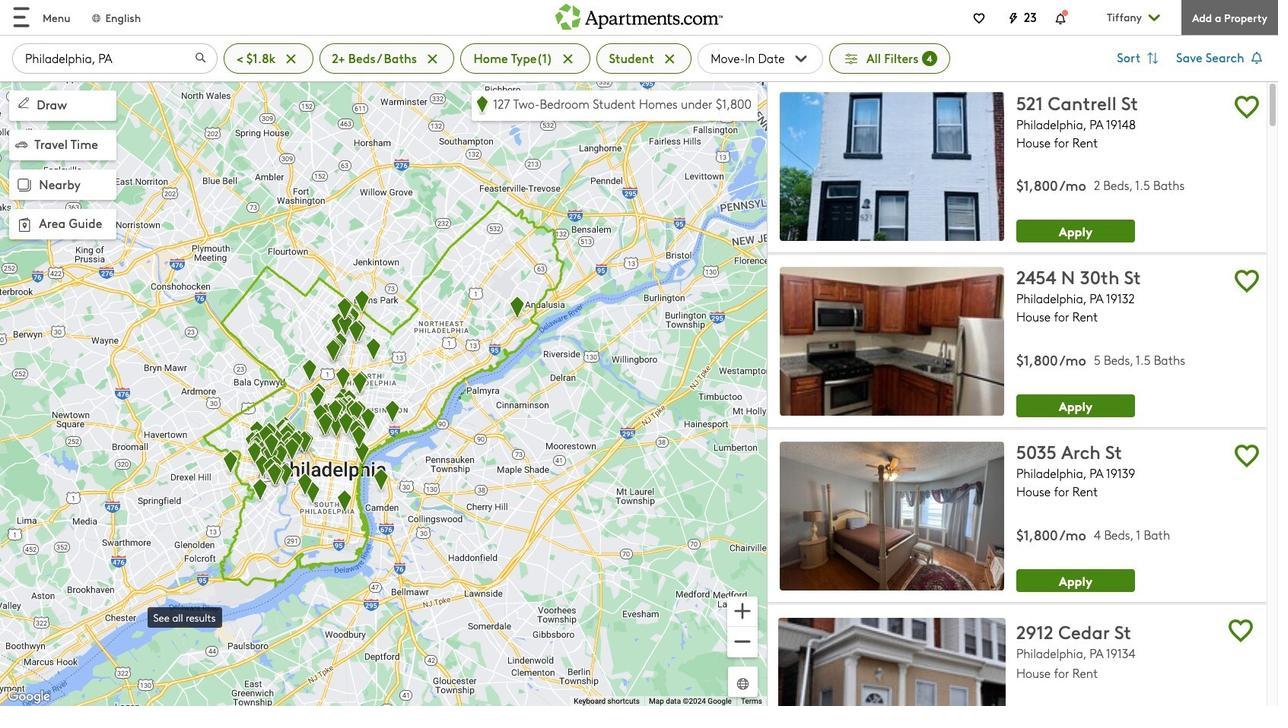Task type: vqa. For each thing, say whether or not it's contained in the screenshot.
1st The Attendance from the top
no



Task type: locate. For each thing, give the bounding box(es) containing it.
apartments.com logo image
[[555, 0, 723, 29]]

1 vertical spatial margin image
[[14, 175, 35, 196]]

satellite view image
[[734, 676, 752, 693]]

0 vertical spatial margin image
[[15, 94, 32, 111]]

margin image
[[15, 94, 32, 111], [14, 175, 35, 196], [14, 215, 35, 236]]



Task type: describe. For each thing, give the bounding box(es) containing it.
building photo - 2912 cedar st image
[[778, 619, 1006, 707]]

margin image
[[15, 138, 27, 151]]

Location or Point of Interest text field
[[12, 43, 218, 74]]

building photo - 521 cantrell st image
[[780, 93, 1004, 241]]

google image
[[4, 688, 54, 707]]

building photo - 2454 n 30th st image
[[780, 267, 1004, 416]]

map region
[[0, 81, 767, 707]]

2 vertical spatial margin image
[[14, 215, 35, 236]]

building photo - 5035 arch st image
[[780, 442, 1004, 591]]



